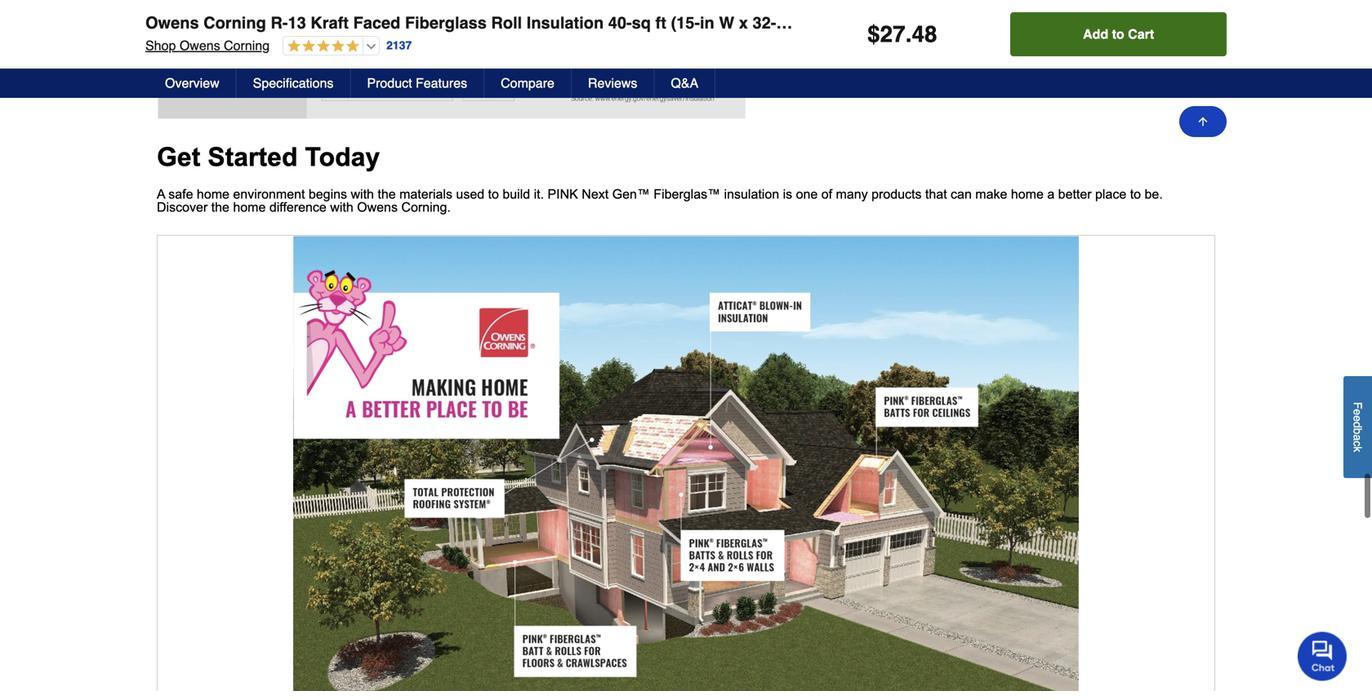 Task type: vqa. For each thing, say whether or not it's contained in the screenshot.
Next
yes



Task type: locate. For each thing, give the bounding box(es) containing it.
product features
[[367, 76, 467, 91]]

specifications button
[[237, 69, 351, 98]]

insulation
[[724, 187, 779, 202]]

kraft
[[311, 13, 349, 32]]

2 e from the top
[[1352, 416, 1365, 422]]

owens left corning.
[[357, 200, 398, 215]]

overview
[[165, 76, 219, 91]]

to left "be."
[[1130, 187, 1141, 202]]

corning
[[204, 13, 266, 32], [224, 38, 270, 53]]

get started today
[[157, 143, 380, 172]]

that
[[926, 187, 947, 202]]

13
[[288, 13, 306, 32]]

started
[[208, 143, 298, 172]]

owens inside a safe home environment begins with the materials used to build it. pink next gen™ fiberglas™ insulation is one of many products that can make home a better place to be. discover the home difference with owens corning.
[[357, 200, 398, 215]]

1 horizontal spatial ft
[[776, 13, 787, 32]]

roll
[[491, 13, 522, 32]]

corning.
[[401, 200, 451, 215]]

0 vertical spatial a
[[1048, 187, 1055, 202]]

2 ft from the left
[[776, 13, 787, 32]]

a up 'k'
[[1352, 435, 1365, 441]]

w
[[719, 13, 735, 32]]

build
[[503, 187, 530, 202]]

owens
[[145, 13, 199, 32], [180, 38, 220, 53], [357, 200, 398, 215]]

features
[[416, 76, 467, 91]]

shop
[[145, 38, 176, 53]]

(15-
[[671, 13, 700, 32]]

home right make
[[1011, 187, 1044, 202]]

a
[[1048, 187, 1055, 202], [1352, 435, 1365, 441]]

ft
[[656, 13, 667, 32], [776, 13, 787, 32]]

pack
[[893, 13, 931, 32]]

individual
[[812, 13, 888, 32]]

to
[[1112, 27, 1125, 42], [488, 187, 499, 202], [1130, 187, 1141, 202]]

difference
[[269, 200, 327, 215]]

1 ft from the left
[[656, 13, 667, 32]]

q&a button
[[655, 69, 716, 98]]

e
[[1352, 410, 1365, 416], [1352, 416, 1365, 422]]

the left materials
[[378, 187, 396, 202]]

overview button
[[149, 69, 237, 98]]

f e e d b a c k button
[[1344, 377, 1372, 479]]

a inside a safe home environment begins with the materials used to build it. pink next gen™ fiberglas™ insulation is one of many products that can make home a better place to be. discover the home difference with owens corning.
[[1048, 187, 1055, 202]]

e up d
[[1352, 410, 1365, 416]]

l)
[[792, 13, 807, 32]]

product
[[367, 76, 412, 91]]

next
[[582, 187, 609, 202]]

reviews
[[588, 76, 638, 91]]

the
[[378, 187, 396, 202], [211, 200, 229, 215]]

1 horizontal spatial a
[[1352, 435, 1365, 441]]

0 horizontal spatial the
[[211, 200, 229, 215]]

to left build on the top of the page
[[488, 187, 499, 202]]

1 vertical spatial a
[[1352, 435, 1365, 441]]

0 horizontal spatial to
[[488, 187, 499, 202]]

discover
[[157, 200, 208, 215]]

1 vertical spatial owens
[[180, 38, 220, 53]]

b
[[1352, 429, 1365, 435]]

safe
[[168, 187, 193, 202]]

the right discover
[[211, 200, 229, 215]]

compare
[[501, 76, 555, 91]]

.
[[906, 21, 912, 47]]

used
[[456, 187, 485, 202]]

1 e from the top
[[1352, 410, 1365, 416]]

0 horizontal spatial ft
[[656, 13, 667, 32]]

$ 27 . 48
[[868, 21, 938, 47]]

owens up shop
[[145, 13, 199, 32]]

reviews button
[[572, 69, 655, 98]]

e up b
[[1352, 416, 1365, 422]]

product features button
[[351, 69, 485, 98]]

it.
[[534, 187, 544, 202]]

to right add
[[1112, 27, 1125, 42]]

home left difference
[[233, 200, 266, 215]]

corning up specifications
[[224, 38, 270, 53]]

with
[[351, 187, 374, 202], [330, 200, 353, 215]]

arrow up image
[[1197, 115, 1210, 128]]

2 horizontal spatial to
[[1130, 187, 1141, 202]]

home right safe
[[197, 187, 230, 202]]

corning up shop owens corning
[[204, 13, 266, 32]]

one
[[796, 187, 818, 202]]

a left better
[[1048, 187, 1055, 202]]

2137
[[386, 39, 412, 52]]

ft left 'l)'
[[776, 13, 787, 32]]

0 horizontal spatial a
[[1048, 187, 1055, 202]]

materials
[[400, 187, 453, 202]]

ft right sq
[[656, 13, 667, 32]]

place
[[1096, 187, 1127, 202]]

of
[[822, 187, 833, 202]]

d
[[1352, 422, 1365, 429]]

gen™
[[612, 187, 650, 202]]

home
[[197, 187, 230, 202], [1011, 187, 1044, 202], [233, 200, 266, 215]]

many
[[836, 187, 868, 202]]

fiberglass
[[405, 13, 487, 32]]

add to cart button
[[1011, 12, 1227, 56]]

a
[[157, 187, 165, 202]]

1 horizontal spatial to
[[1112, 27, 1125, 42]]

owens corning r-13 kraft faced fiberglass roll insulation 40-sq ft (15-in w x 32-ft l) individual pack
[[145, 13, 931, 32]]

owens up overview
[[180, 38, 220, 53]]

can
[[951, 187, 972, 202]]

specifications
[[253, 76, 334, 91]]

48
[[912, 21, 938, 47]]

2 vertical spatial owens
[[357, 200, 398, 215]]

in
[[700, 13, 715, 32]]

a inside button
[[1352, 435, 1365, 441]]



Task type: describe. For each thing, give the bounding box(es) containing it.
better
[[1058, 187, 1092, 202]]

q&a
[[671, 76, 699, 91]]

shop owens corning
[[145, 38, 270, 53]]

chat invite button image
[[1298, 632, 1348, 682]]

1 horizontal spatial the
[[378, 187, 396, 202]]

add
[[1083, 27, 1109, 42]]

compare button
[[485, 69, 572, 98]]

environment
[[233, 187, 305, 202]]

2 horizontal spatial home
[[1011, 187, 1044, 202]]

1 vertical spatial corning
[[224, 38, 270, 53]]

27
[[880, 21, 906, 47]]

f e e d b a c k
[[1352, 403, 1365, 453]]

make
[[976, 187, 1008, 202]]

fiberglas™
[[654, 187, 721, 202]]

c
[[1352, 441, 1365, 447]]

cart
[[1128, 27, 1154, 42]]

0 vertical spatial owens
[[145, 13, 199, 32]]

get
[[157, 143, 200, 172]]

$
[[868, 21, 880, 47]]

a safe home environment begins with the materials used to build it. pink next gen™ fiberglas™ insulation is one of many products that can make home a better place to be. discover the home difference with owens corning.
[[157, 187, 1163, 215]]

k
[[1352, 447, 1365, 453]]

1 horizontal spatial home
[[233, 200, 266, 215]]

32-
[[753, 13, 776, 32]]

f
[[1352, 403, 1365, 410]]

today
[[305, 143, 380, 172]]

to inside button
[[1112, 27, 1125, 42]]

faced
[[353, 13, 401, 32]]

0 vertical spatial corning
[[204, 13, 266, 32]]

4.7 stars image
[[284, 39, 360, 54]]

be.
[[1145, 187, 1163, 202]]

insulation
[[527, 13, 604, 32]]

add to cart
[[1083, 27, 1154, 42]]

with right begins
[[351, 187, 374, 202]]

x
[[739, 13, 748, 32]]

0 horizontal spatial home
[[197, 187, 230, 202]]

r-
[[271, 13, 288, 32]]

begins
[[309, 187, 347, 202]]

sq
[[632, 13, 651, 32]]

products
[[872, 187, 922, 202]]

is
[[783, 187, 793, 202]]

with right difference
[[330, 200, 353, 215]]

40-
[[608, 13, 632, 32]]

pink
[[548, 187, 578, 202]]



